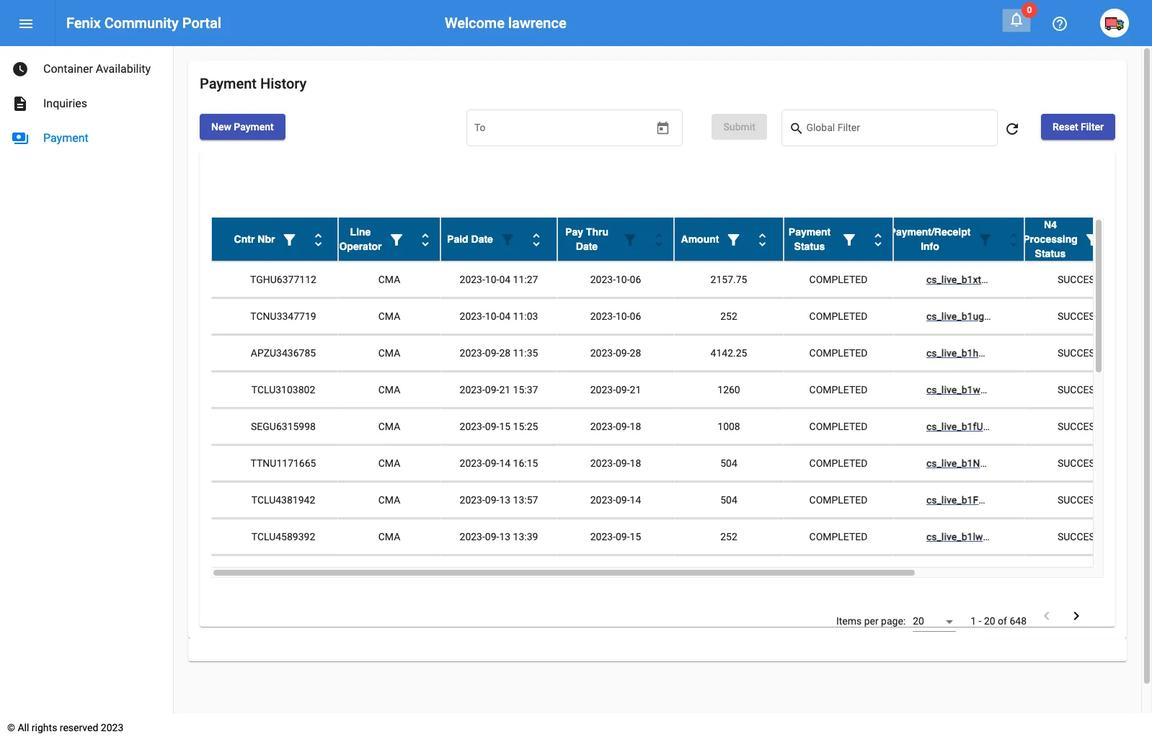 Task type: locate. For each thing, give the bounding box(es) containing it.
success down cs_live_b1xtth8vwnbylfxo5z9y2c1hl90ht0av6k
[[1058, 311, 1101, 322]]

success down cs_live_b1ugcrsnvtccmyrvx5oktihzveetrp2m3 link
[[1058, 348, 1101, 359]]

3 row from the top
[[211, 299, 1152, 335]]

18 down 2023-09-21
[[630, 421, 641, 433]]

filter_alt inside the "payment/receipt info filter_alt"
[[977, 232, 994, 249]]

no color image left payment status
[[754, 232, 771, 249]]

filter_alt right nbr
[[281, 232, 298, 249]]

no color image containing description
[[12, 95, 29, 112]]

ttnu1171665
[[251, 458, 316, 470]]

2 06 from the top
[[630, 311, 641, 322]]

no color image for date's unfold_more button
[[528, 232, 545, 249]]

1 filter_alt from the left
[[281, 232, 298, 249]]

1 vertical spatial 504
[[721, 495, 738, 506]]

04 for 11:03
[[499, 311, 511, 322]]

1 vertical spatial 18
[[630, 458, 641, 470]]

0 vertical spatial 252
[[721, 311, 738, 322]]

no color image containing navigate_before
[[1038, 608, 1056, 625]]

1 504 from the top
[[721, 458, 738, 470]]

unfold_more button left the paid
[[411, 225, 440, 254]]

no color image right nbr
[[281, 232, 298, 249]]

1 2023-09-15 from the top
[[590, 532, 641, 543]]

2023-09-14
[[590, 495, 641, 506]]

filter_alt
[[281, 232, 298, 249], [388, 232, 405, 249], [499, 232, 516, 249], [622, 232, 639, 249], [725, 232, 742, 249], [841, 232, 858, 249], [977, 232, 994, 249], [1084, 232, 1101, 249]]

1 04 from the top
[[499, 274, 511, 286]]

success for cs_live_b1hhjnatlesnwaf0hdobkht5cedtgp3o
[[1058, 348, 1101, 359]]

no color image left info
[[870, 232, 887, 249]]

no color image for navigate_before button
[[1038, 608, 1056, 625]]

2 18 from the top
[[630, 458, 641, 470]]

3 unfold_more button from the left
[[522, 225, 551, 254]]

5 unfold_more button from the left
[[748, 225, 777, 254]]

new payment button
[[200, 114, 285, 140]]

9 row from the top
[[211, 519, 1152, 556]]

no color image inside refresh button
[[1004, 121, 1021, 138]]

7 completed from the top
[[810, 495, 868, 506]]

no color image inside the notifications_none popup button
[[1008, 11, 1025, 28]]

cma for 2023-09-21 15:37
[[378, 384, 400, 396]]

2 success from the top
[[1058, 311, 1101, 322]]

navigate_before button
[[1034, 607, 1060, 628]]

no color image right thru
[[622, 232, 639, 249]]

8 row from the top
[[211, 483, 1152, 519]]

0 vertical spatial 2023-09-18
[[590, 421, 641, 433]]

2 21 from the left
[[630, 384, 641, 396]]

18 up 2023-09-14
[[630, 458, 641, 470]]

6 filter_alt button from the left
[[835, 225, 864, 254]]

no color image left the processing
[[1006, 232, 1023, 249]]

no color image
[[17, 15, 35, 33], [281, 232, 298, 249], [310, 232, 327, 249], [417, 232, 434, 249], [650, 232, 668, 249], [1006, 232, 1023, 249], [1068, 608, 1085, 625]]

5 cma from the top
[[378, 421, 400, 433]]

no color image for 2nd unfold_more button from right
[[870, 232, 887, 249]]

notifications_none button
[[1002, 9, 1031, 32]]

no color image containing refresh
[[1004, 121, 1021, 138]]

unfold_more button left amount
[[645, 225, 674, 254]]

2 row from the top
[[211, 262, 1152, 299]]

1 success from the top
[[1058, 274, 1101, 286]]

unfold_more button left pay
[[522, 225, 551, 254]]

unfold_more button left payment status
[[748, 225, 777, 254]]

2 13 from the top
[[499, 532, 511, 543]]

1 horizontal spatial 21
[[630, 384, 641, 396]]

1 horizontal spatial 14
[[630, 495, 641, 506]]

filter_alt button right thru
[[616, 225, 645, 254]]

filter_alt button
[[275, 225, 304, 254], [382, 225, 411, 254], [493, 225, 522, 254], [616, 225, 645, 254], [719, 225, 748, 254], [835, 225, 864, 254], [971, 225, 1000, 254], [1078, 225, 1107, 254]]

no color image containing navigate_next
[[1068, 608, 1085, 625]]

3 success from the top
[[1058, 348, 1101, 359]]

0 horizontal spatial date
[[471, 234, 493, 245]]

filter_alt button up 2157.75
[[719, 225, 748, 254]]

navigate_next button
[[1064, 607, 1090, 628]]

cs_live_b1xtth8vwnbylfxo5z9y2c1hl90ht0av6k
[[927, 274, 1152, 286]]

0 vertical spatial 18
[[630, 421, 641, 433]]

items
[[836, 616, 862, 627]]

n4 processing status filter_alt
[[1023, 219, 1101, 260]]

1 cma from the top
[[378, 274, 400, 286]]

15 for 16:11
[[630, 568, 641, 580]]

28 left 11:35
[[499, 348, 511, 359]]

04 left 11:27
[[499, 274, 511, 286]]

2023
[[101, 723, 124, 734]]

504
[[721, 458, 738, 470], [721, 495, 738, 506]]

2 2023-09-18 from the top
[[590, 458, 641, 470]]

cma for 2023-09-14 16:15
[[378, 458, 400, 470]]

2 vertical spatial 15
[[630, 568, 641, 580]]

2023-10-06 up the 2023-09-28
[[590, 311, 641, 322]]

submit button
[[712, 114, 767, 140]]

status inside payment status
[[794, 241, 825, 252]]

1 vertical spatial 04
[[499, 311, 511, 322]]

unfold_more left amount
[[650, 232, 668, 249]]

no color image containing menu
[[17, 15, 35, 33]]

no color image up description
[[12, 61, 29, 78]]

6 column header from the left
[[784, 218, 893, 261]]

1 filter_alt button from the left
[[275, 225, 304, 254]]

row containing aphu6852103
[[211, 556, 1134, 593]]

welcome
[[445, 14, 505, 32]]

©
[[7, 723, 15, 734]]

grid
[[211, 218, 1152, 593]]

no color image up watch_later at left top
[[17, 15, 35, 33]]

1 vertical spatial 14
[[630, 495, 641, 506]]

no color image containing notifications_none
[[1008, 11, 1025, 28]]

completed for cs_live_b1nck2tsqa6mtaqzy2oy5cpordpavr1fqf
[[810, 458, 868, 470]]

no color image for refresh button
[[1004, 121, 1021, 138]]

no color image right navigate_before
[[1068, 608, 1085, 625]]

2 2023-09-15 from the top
[[590, 568, 641, 580]]

cs_live_b1ugcrsnvtccmyrvx5oktihzveetrp2m3 link
[[927, 311, 1152, 322]]

refresh
[[1004, 121, 1021, 138]]

filter_alt button inside column header
[[1078, 225, 1107, 254]]

2 filter_alt button from the left
[[382, 225, 411, 254]]

20 right -
[[984, 616, 996, 627]]

5 unfold_more from the left
[[754, 232, 771, 249]]

13 left 13:57
[[499, 495, 511, 506]]

3 cma from the top
[[378, 348, 400, 359]]

2 column header from the left
[[338, 218, 441, 261]]

filter_alt right operator
[[388, 232, 405, 249]]

3 filter_alt from the left
[[499, 232, 516, 249]]

2 cma from the top
[[378, 311, 400, 322]]

18
[[630, 421, 641, 433], [630, 458, 641, 470]]

2023-09-15 15:25
[[460, 421, 538, 433]]

2 504 from the top
[[721, 495, 738, 506]]

1 1008 from the top
[[718, 421, 740, 433]]

cs_live_b1fuvlqkgeej7fbylsboigwzkkx4q5llxxg
[[927, 421, 1152, 433]]

no color image inside menu button
[[17, 15, 35, 33]]

unfold_more for info
[[1006, 232, 1023, 249]]

0 vertical spatial 04
[[499, 274, 511, 286]]

0 vertical spatial 13
[[499, 495, 511, 506]]

unfold_more left operator
[[310, 232, 327, 249]]

unfold_more button left info
[[864, 225, 893, 254]]

1 06 from the top
[[630, 274, 641, 286]]

1 vertical spatial 06
[[630, 311, 641, 322]]

success up navigate_next
[[1058, 568, 1101, 580]]

no color image right 648
[[1038, 608, 1056, 625]]

1260
[[718, 384, 740, 396]]

no color image right the notifications_none popup button
[[1051, 15, 1069, 33]]

completed for cs_live_b1lwbrtog9ttw1xhqlqwdnutdty0mpozi
[[810, 532, 868, 543]]

1 13 from the top
[[499, 495, 511, 506]]

no color image
[[1008, 11, 1025, 28], [1051, 15, 1069, 33], [12, 61, 29, 78], [12, 95, 29, 112], [789, 120, 807, 137], [1004, 121, 1021, 138], [12, 130, 29, 147], [388, 232, 405, 249], [499, 232, 516, 249], [528, 232, 545, 249], [622, 232, 639, 249], [725, 232, 742, 249], [754, 232, 771, 249], [841, 232, 858, 249], [870, 232, 887, 249], [977, 232, 994, 249], [1084, 232, 1101, 249], [1038, 608, 1056, 625]]

cs_live_b1ftkc9dpiwkklmbvm7v6dsevvrgsshjc link
[[927, 495, 1152, 506]]

no color image left pay
[[528, 232, 545, 249]]

9 cma from the top
[[378, 568, 400, 580]]

row
[[211, 218, 1134, 262], [211, 262, 1152, 299], [211, 299, 1152, 335], [211, 335, 1152, 372], [211, 372, 1152, 409], [211, 409, 1152, 446], [211, 446, 1152, 483], [211, 483, 1152, 519], [211, 519, 1152, 556], [211, 556, 1134, 593]]

2023-09-12 16:11
[[460, 568, 538, 580]]

filter_alt button up 2023-10-04 11:27
[[493, 225, 522, 254]]

2 completed from the top
[[810, 311, 868, 322]]

no color image right the processing
[[1084, 232, 1101, 249]]

1 horizontal spatial status
[[1035, 248, 1066, 260]]

6 completed from the top
[[810, 458, 868, 470]]

1 vertical spatial 1008
[[718, 568, 740, 580]]

unfold_more left pay
[[528, 232, 545, 249]]

reset filter
[[1053, 121, 1104, 133]]

2 filter_alt from the left
[[388, 232, 405, 249]]

2 252 from the top
[[721, 532, 738, 543]]

6 unfold_more from the left
[[870, 232, 887, 249]]

2023-10-06
[[590, 274, 641, 286], [590, 311, 641, 322]]

04
[[499, 274, 511, 286], [499, 311, 511, 322]]

container
[[43, 62, 93, 76]]

payment for payment status
[[789, 227, 831, 238]]

06
[[630, 274, 641, 286], [630, 311, 641, 322]]

no color image for paid date's filter_alt popup button
[[499, 232, 516, 249]]

no color image right payment status
[[841, 232, 858, 249]]

no color image right the submit
[[789, 120, 807, 137]]

inquiries
[[43, 97, 87, 110]]

3 completed from the top
[[810, 348, 868, 359]]

13 left "13:39"
[[499, 532, 511, 543]]

8 filter_alt button from the left
[[1078, 225, 1107, 254]]

4 row from the top
[[211, 335, 1152, 372]]

navigate_next
[[1068, 608, 1085, 625]]

row containing tcnu3347719
[[211, 299, 1152, 335]]

success up cs_live_b1fuvlqkgeej7fbylsboigwzkkx4q5llxxg
[[1058, 384, 1101, 396]]

date down thru
[[576, 241, 598, 252]]

cma for 2023-10-04 11:03
[[378, 311, 400, 322]]

2023-09-18 for 2023-09-15 15:25
[[590, 421, 641, 433]]

of
[[998, 616, 1007, 627]]

cs_live_b1xtth8vwnbylfxo5z9y2c1hl90ht0av6k link
[[927, 274, 1152, 286]]

unfold_more button for filter_alt
[[748, 225, 777, 254]]

20 right page: at the bottom
[[913, 616, 924, 627]]

1 21 from the left
[[499, 384, 511, 396]]

success up cs_live_b1nck2tsqa6mtaqzy2oy5cpordpavr1fqf link
[[1058, 421, 1101, 433]]

filter_alt button for payment/receipt info
[[971, 225, 1000, 254]]

4142.25
[[711, 348, 747, 359]]

refresh button
[[998, 114, 1027, 143]]

504 for 2023-09-18
[[721, 458, 738, 470]]

filter_alt button right operator
[[382, 225, 411, 254]]

filter_alt inside n4 processing status filter_alt
[[1084, 232, 1101, 249]]

unfold_more left the paid
[[417, 232, 434, 249]]

unfold_more button left n4
[[1000, 225, 1029, 254]]

7 filter_alt button from the left
[[971, 225, 1000, 254]]

7 unfold_more button from the left
[[1000, 225, 1029, 254]]

cs_live_b1nck2tsqa6mtaqzy2oy5cpordpavr1fqf link
[[927, 458, 1152, 470]]

payment
[[200, 75, 257, 92], [234, 121, 274, 133], [43, 131, 88, 145], [789, 227, 831, 238]]

status
[[794, 241, 825, 252], [1035, 248, 1066, 260]]

no color image inside "help_outline" popup button
[[1051, 15, 1069, 33]]

no color image for payment/receipt info filter_alt popup button
[[977, 232, 994, 249]]

3 unfold_more from the left
[[528, 232, 545, 249]]

date right the paid
[[471, 234, 493, 245]]

1 vertical spatial 2023-09-15
[[590, 568, 641, 580]]

2023-10-06 down pay thru date
[[590, 274, 641, 286]]

4 success from the top
[[1058, 384, 1101, 396]]

menu button
[[12, 9, 40, 37]]

no color image inside navigate_before button
[[1038, 608, 1056, 625]]

0 vertical spatial 14
[[499, 458, 511, 470]]

1 vertical spatial 2023-10-06
[[590, 311, 641, 322]]

no color image left operator
[[310, 232, 327, 249]]

filter_alt up 2023-10-04 11:27
[[499, 232, 516, 249]]

filter_alt button right payment status
[[835, 225, 864, 254]]

0 horizontal spatial 20
[[913, 616, 924, 627]]

2023-09-18 down 2023-09-21
[[590, 421, 641, 433]]

per
[[864, 616, 879, 627]]

info
[[921, 241, 940, 252]]

© all rights reserved 2023
[[7, 723, 124, 734]]

no color image down description
[[12, 130, 29, 147]]

no color image right amount
[[725, 232, 742, 249]]

navigation
[[0, 46, 173, 156]]

items per page:
[[836, 616, 906, 627]]

6 success from the top
[[1058, 458, 1101, 470]]

18 for 1008
[[630, 421, 641, 433]]

1 horizontal spatial 28
[[630, 348, 641, 359]]

row containing ttnu1171665
[[211, 446, 1152, 483]]

0 horizontal spatial 14
[[499, 458, 511, 470]]

n4
[[1044, 219, 1057, 231]]

1008 for 2023-09-18
[[718, 421, 740, 433]]

Global Filter field
[[807, 125, 990, 136]]

no color image up 2023-10-04 11:27
[[499, 232, 516, 249]]

success for cs_live_b1lwbrtog9ttw1xhqlqwdnutdty0mpozi
[[1058, 532, 1101, 543]]

unfold_more left the processing
[[1006, 232, 1023, 249]]

3 filter_alt button from the left
[[493, 225, 522, 254]]

5 success from the top
[[1058, 421, 1101, 433]]

1 unfold_more button from the left
[[304, 225, 333, 254]]

success up the cs_live_b1lwbrtog9ttw1xhqlqwdnutdty0mpozi link
[[1058, 495, 1101, 506]]

cma for 2023-09-15 15:25
[[378, 421, 400, 433]]

unfold_more button left operator
[[304, 225, 333, 254]]

5 filter_alt button from the left
[[719, 225, 748, 254]]

6 row from the top
[[211, 409, 1152, 446]]

row containing tclu4589392
[[211, 519, 1152, 556]]

filter_alt button right info
[[971, 225, 1000, 254]]

10 row from the top
[[211, 556, 1134, 593]]

8 completed from the top
[[810, 532, 868, 543]]

success down the filter_alt column header
[[1058, 274, 1101, 286]]

1 unfold_more from the left
[[310, 232, 327, 249]]

2023-09-18 for 2023-09-14 16:15
[[590, 458, 641, 470]]

1 2023-10-06 from the top
[[590, 274, 641, 286]]

filter_alt button up "tghu6377112"
[[275, 225, 304, 254]]

7 unfold_more from the left
[[1006, 232, 1023, 249]]

5 completed from the top
[[810, 421, 868, 433]]

04 left 11:03
[[499, 311, 511, 322]]

1 row from the top
[[211, 218, 1134, 262]]

7 cma from the top
[[378, 495, 400, 506]]

8 cma from the top
[[378, 532, 400, 543]]

0 vertical spatial 1008
[[718, 421, 740, 433]]

20
[[913, 616, 924, 627], [984, 616, 996, 627]]

-
[[979, 616, 982, 627]]

5 row from the top
[[211, 372, 1152, 409]]

2 28 from the left
[[630, 348, 641, 359]]

no color image for filter_alt popup button related to pay thru date
[[622, 232, 639, 249]]

1 vertical spatial 2023-09-18
[[590, 458, 641, 470]]

4 filter_alt button from the left
[[616, 225, 645, 254]]

no color image right info
[[977, 232, 994, 249]]

help_outline
[[1051, 15, 1069, 33]]

no color image for the notifications_none popup button
[[1008, 11, 1025, 28]]

success up cs_live_b1ftkc9dpiwkklmbvm7v6dsevvrgsshjc link
[[1058, 458, 1101, 470]]

filter_alt right amount
[[725, 232, 742, 249]]

unfold_more left payment status
[[754, 232, 771, 249]]

cma
[[378, 274, 400, 286], [378, 311, 400, 322], [378, 348, 400, 359], [378, 384, 400, 396], [378, 421, 400, 433], [378, 458, 400, 470], [378, 495, 400, 506], [378, 532, 400, 543], [378, 568, 400, 580]]

1 completed from the top
[[810, 274, 868, 286]]

28 up 2023-09-21
[[630, 348, 641, 359]]

no color image containing search
[[789, 120, 807, 137]]

0 vertical spatial 2023-09-15
[[590, 532, 641, 543]]

success for cs_live_b1w3osxhzsbg97fy0gmcjza73r2ybu9gh
[[1058, 384, 1101, 396]]

0 horizontal spatial status
[[794, 241, 825, 252]]

15:25
[[513, 421, 538, 433]]

payment/receipt
[[890, 227, 971, 238]]

filter_alt column header
[[1023, 218, 1134, 261]]

success down cs_live_b1ftkc9dpiwkklmbvm7v6dsevvrgsshjc link
[[1058, 532, 1101, 543]]

7 success from the top
[[1058, 495, 1101, 506]]

cs_live_b1hhjnatlesnwaf0hdobkht5cedtgp3o link
[[927, 348, 1152, 359]]

nbr
[[258, 234, 275, 245]]

no color image left "help_outline" popup button
[[1008, 11, 1025, 28]]

4 cma from the top
[[378, 384, 400, 396]]

no color image right operator
[[388, 232, 405, 249]]

no color image left reset
[[1004, 121, 1021, 138]]

no color image up "payments"
[[12, 95, 29, 112]]

filter_alt right the processing
[[1084, 232, 1101, 249]]

unfold_more left info
[[870, 232, 887, 249]]

648
[[1010, 616, 1027, 627]]

6 unfold_more button from the left
[[864, 225, 893, 254]]

1 horizontal spatial 20
[[984, 616, 996, 627]]

1 2023-09-18 from the top
[[590, 421, 641, 433]]

8 success from the top
[[1058, 532, 1101, 543]]

2023-09-15 for 2023-09-13 13:39
[[590, 532, 641, 543]]

13 for 13:57
[[499, 495, 511, 506]]

2 unfold_more from the left
[[417, 232, 434, 249]]

cs_live_b1w3osxhzsbg97fy0gmcjza73r2ybu9gh link
[[927, 384, 1152, 396]]

7 filter_alt from the left
[[977, 232, 994, 249]]

1 horizontal spatial date
[[576, 241, 598, 252]]

2023-09-18 up 2023-09-14
[[590, 458, 641, 470]]

cs_live_b1fuvlqkgeej7fbylsboigwzkkx4q5llxxg link
[[927, 421, 1152, 433]]

2 2023-10-06 from the top
[[590, 311, 641, 322]]

1 - 20 of 648
[[971, 616, 1027, 627]]

success
[[1058, 274, 1101, 286], [1058, 311, 1101, 322], [1058, 348, 1101, 359], [1058, 384, 1101, 396], [1058, 421, 1101, 433], [1058, 458, 1101, 470], [1058, 495, 1101, 506], [1058, 532, 1101, 543], [1058, 568, 1101, 580]]

filter_alt button for pay thru date
[[616, 225, 645, 254]]

filter_alt right payment status
[[841, 232, 858, 249]]

21 down the 2023-09-28
[[630, 384, 641, 396]]

2023-09-15 for 2023-09-12 16:11
[[590, 568, 641, 580]]

1 vertical spatial 252
[[721, 532, 738, 543]]

12
[[499, 568, 511, 580]]

success for cs_live_b1xtth8vwnbylfxo5z9y2c1hl90ht0av6k
[[1058, 274, 1101, 286]]

1 252 from the top
[[721, 311, 738, 322]]

7 row from the top
[[211, 446, 1152, 483]]

unfold_more button for nbr
[[304, 225, 333, 254]]

1 vertical spatial 13
[[499, 532, 511, 543]]

21 left 15:37
[[499, 384, 511, 396]]

2 1008 from the top
[[718, 568, 740, 580]]

2 unfold_more button from the left
[[411, 225, 440, 254]]

success for cs_live_b1ftkc9dpiwkklmbvm7v6dsevvrgsshjc
[[1058, 495, 1101, 506]]

16:15
[[513, 458, 538, 470]]

no color image for unfold_more button for filter_alt
[[754, 232, 771, 249]]

column header
[[211, 218, 338, 261], [338, 218, 441, 261], [441, 218, 557, 261], [557, 218, 674, 261], [674, 218, 784, 261], [784, 218, 893, 261], [890, 218, 1029, 261]]

row containing apzu3436785
[[211, 335, 1152, 372]]

21 for 2023-09-21 15:37
[[499, 384, 511, 396]]

1008 for 2023-09-15
[[718, 568, 740, 580]]

8 filter_alt from the left
[[1084, 232, 1101, 249]]

1 vertical spatial 15
[[630, 532, 641, 543]]

filter_alt right info
[[977, 232, 994, 249]]

2023-09-13 13:57
[[460, 495, 538, 506]]

15
[[499, 421, 511, 433], [630, 532, 641, 543], [630, 568, 641, 580]]

filter_alt button for paid date
[[493, 225, 522, 254]]

no color image containing help_outline
[[1051, 15, 1069, 33]]

0 vertical spatial 06
[[630, 274, 641, 286]]

filter_alt button right n4
[[1078, 225, 1107, 254]]

fenix
[[66, 14, 101, 32]]

1 18 from the top
[[630, 421, 641, 433]]

0 horizontal spatial 28
[[499, 348, 511, 359]]

2 20 from the left
[[984, 616, 996, 627]]

2 04 from the top
[[499, 311, 511, 322]]

2023-09-18
[[590, 421, 641, 433], [590, 458, 641, 470]]

filter_alt right thru
[[622, 232, 639, 249]]

1 28 from the left
[[499, 348, 511, 359]]

thru
[[586, 227, 609, 238]]

filter_alt button for amount
[[719, 225, 748, 254]]

unfold_more for filter_alt
[[754, 232, 771, 249]]

13:39
[[513, 532, 538, 543]]

pay thru date
[[565, 227, 609, 252]]

0 horizontal spatial 21
[[499, 384, 511, 396]]

payment for payment
[[43, 131, 88, 145]]

unfold_more
[[310, 232, 327, 249], [417, 232, 434, 249], [528, 232, 545, 249], [650, 232, 668, 249], [754, 232, 771, 249], [870, 232, 887, 249], [1006, 232, 1023, 249]]

2023-
[[460, 274, 485, 286], [590, 274, 616, 286], [460, 311, 485, 322], [590, 311, 616, 322], [460, 348, 485, 359], [590, 348, 616, 359], [460, 384, 485, 396], [590, 384, 616, 396], [460, 421, 485, 433], [590, 421, 616, 433], [460, 458, 485, 470], [590, 458, 616, 470], [460, 495, 485, 506], [590, 495, 616, 506], [460, 532, 485, 543], [590, 532, 616, 543], [460, 568, 485, 580], [590, 568, 616, 580]]

0 vertical spatial 504
[[721, 458, 738, 470]]

6 cma from the top
[[378, 458, 400, 470]]

0 vertical spatial 2023-10-06
[[590, 274, 641, 286]]

success for cs_live_b1fuvlqkgeej7fbylsboigwzkkx4q5llxxg
[[1058, 421, 1101, 433]]

lawrence
[[508, 14, 567, 32]]

06 for 252
[[630, 311, 641, 322]]

menu
[[17, 15, 35, 33]]

cma for 2023-09-13 13:57
[[378, 495, 400, 506]]

4 completed from the top
[[810, 384, 868, 396]]

no color image inside the filter_alt column header
[[1084, 232, 1101, 249]]



Task type: vqa. For each thing, say whether or not it's contained in the screenshot.
second the Appt from the right
no



Task type: describe. For each thing, give the bounding box(es) containing it.
2023-09-13 13:39
[[460, 532, 538, 543]]

28 for 2023-09-28 11:35
[[499, 348, 511, 359]]

18 for 504
[[630, 458, 641, 470]]

notifications_none
[[1008, 11, 1025, 28]]

filter_alt button for line operator
[[382, 225, 411, 254]]

4 unfold_more button from the left
[[645, 225, 674, 254]]

11:03
[[513, 311, 538, 322]]

search
[[789, 121, 804, 136]]

unfold_more button for date
[[522, 225, 551, 254]]

completed for cs_live_b1hhjnatlesnwaf0hdobkht5cedtgp3o
[[810, 348, 868, 359]]

grid containing filter_alt
[[211, 218, 1152, 593]]

date inside pay thru date
[[576, 241, 598, 252]]

completed for cs_live_b1xtth8vwnbylfxo5z9y2c1hl90ht0av6k
[[810, 274, 868, 286]]

payment for payment history
[[200, 75, 257, 92]]

04 for 11:27
[[499, 274, 511, 286]]

tghu6377112
[[250, 274, 317, 286]]

welcome lawrence
[[445, 14, 567, 32]]

no color image containing watch_later
[[12, 61, 29, 78]]

cs_live_b1nck2tsqa6mtaqzy2oy5cpordpavr1fqf
[[927, 458, 1152, 470]]

cs_live_b1lwbrtog9ttw1xhqlqwdnutdty0mpozi link
[[927, 532, 1152, 543]]

filter
[[1081, 121, 1104, 133]]

no color image for filter_alt popup button for amount
[[725, 232, 742, 249]]

filter_alt button for n4 processing status
[[1078, 225, 1107, 254]]

2023-09-28 11:35
[[460, 348, 538, 359]]

11:35
[[513, 348, 538, 359]]

navigate_before
[[1038, 608, 1056, 625]]

5 column header from the left
[[674, 218, 784, 261]]

4 filter_alt from the left
[[622, 232, 639, 249]]

2023-10-06 for 2023-10-04 11:27
[[590, 274, 641, 286]]

21 for 2023-09-21
[[630, 384, 641, 396]]

tcnu3347719
[[250, 311, 316, 322]]

cma for 2023-09-12 16:11
[[378, 568, 400, 580]]

cma for 2023-09-13 13:39
[[378, 532, 400, 543]]

14 for 2023-09-14
[[630, 495, 641, 506]]

no color image for filter_alt popup button associated with payment status
[[841, 232, 858, 249]]

no color image containing filter_alt
[[281, 232, 298, 249]]

4 unfold_more from the left
[[650, 232, 668, 249]]

payment inside button
[[234, 121, 274, 133]]

line operator filter_alt
[[339, 227, 405, 252]]

13 for 13:39
[[499, 532, 511, 543]]

success for cs_live_b1nck2tsqa6mtaqzy2oy5cpordpavr1fqf
[[1058, 458, 1101, 470]]

filter_alt button for cntr nbr
[[275, 225, 304, 254]]

13:57
[[513, 495, 538, 506]]

0 vertical spatial 15
[[499, 421, 511, 433]]

row containing tclu3103802
[[211, 372, 1152, 409]]

completed for cs_live_b1ftkc9dpiwkklmbvm7v6dsevvrgsshjc
[[810, 495, 868, 506]]

tclu4381942
[[251, 495, 315, 506]]

7 column header from the left
[[890, 218, 1029, 261]]

payment/receipt info filter_alt
[[890, 227, 994, 252]]

2023-10-04 11:03
[[460, 311, 538, 322]]

new payment
[[211, 121, 274, 133]]

row containing tghu6377112
[[211, 262, 1152, 299]]

row containing segu6315998
[[211, 409, 1152, 446]]

9 completed from the top
[[810, 568, 868, 580]]

status inside n4 processing status filter_alt
[[1035, 248, 1066, 260]]

page:
[[881, 616, 906, 627]]

15 for 13:39
[[630, 532, 641, 543]]

payment status
[[789, 227, 831, 252]]

row containing filter_alt
[[211, 218, 1134, 262]]

watch_later
[[12, 61, 29, 78]]

28 for 2023-09-28
[[630, 348, 641, 359]]

portal
[[182, 14, 221, 32]]

completed for cs_live_b1fuvlqkgeej7fbylsboigwzkkx4q5llxxg
[[810, 421, 868, 433]]

unfold_more button for operator
[[411, 225, 440, 254]]

submit
[[724, 121, 756, 133]]

aphu6852103
[[250, 568, 317, 580]]

cntr nbr filter_alt
[[234, 232, 298, 249]]

date inside paid date filter_alt
[[471, 234, 493, 245]]

completed for cs_live_b1w3osxhzsbg97fy0gmcjza73r2ybu9gh
[[810, 384, 868, 396]]

no color image inside navigate_next button
[[1068, 608, 1085, 625]]

9 success from the top
[[1058, 568, 1101, 580]]

line
[[350, 227, 371, 238]]

1
[[971, 616, 977, 627]]

cma for 2023-10-04 11:27
[[378, 274, 400, 286]]

To date field
[[474, 125, 619, 136]]

5 filter_alt from the left
[[725, 232, 742, 249]]

description
[[12, 95, 29, 112]]

reset
[[1053, 121, 1079, 133]]

no color image for filter_alt popup button corresponding to line operator
[[388, 232, 405, 249]]

apzu3436785
[[251, 348, 316, 359]]

252 for 2023-10-06
[[721, 311, 738, 322]]

paid date filter_alt
[[447, 232, 516, 249]]

row containing tclu4381942
[[211, 483, 1152, 519]]

reset filter button
[[1041, 114, 1116, 140]]

2023-10-06 for 2023-10-04 11:03
[[590, 311, 641, 322]]

no color image containing payments
[[12, 130, 29, 147]]

2023-09-28
[[590, 348, 641, 359]]

15:37
[[513, 384, 538, 396]]

operator
[[339, 241, 382, 252]]

2023-09-21 15:37
[[460, 384, 538, 396]]

tclu3103802
[[251, 384, 315, 396]]

3 column header from the left
[[441, 218, 557, 261]]

cs_live_b1ugcrsnvtccmyrvx5oktihzveetrp2m3
[[927, 311, 1152, 322]]

unfold_more button for info
[[1000, 225, 1029, 254]]

paid
[[447, 234, 469, 245]]

2023-09-14 16:15
[[460, 458, 538, 470]]

2023-09-21
[[590, 384, 641, 396]]

unfold_more for date
[[528, 232, 545, 249]]

availability
[[96, 62, 151, 76]]

unfold_more for operator
[[417, 232, 434, 249]]

252 for 2023-09-15
[[721, 532, 738, 543]]

fenix community portal
[[66, 14, 221, 32]]

new
[[211, 121, 231, 133]]

504 for 2023-09-14
[[721, 495, 738, 506]]

06 for 2157.75
[[630, 274, 641, 286]]

payments
[[12, 130, 29, 147]]

processing
[[1023, 234, 1078, 245]]

16:11
[[513, 568, 538, 580]]

no color image for "help_outline" popup button
[[1051, 15, 1069, 33]]

cs_live_b1w3osxhzsbg97fy0gmcjza73r2ybu9gh
[[927, 384, 1152, 396]]

tclu4589392
[[251, 532, 315, 543]]

no color image left the paid
[[417, 232, 434, 249]]

amount filter_alt
[[681, 232, 742, 249]]

4 column header from the left
[[557, 218, 674, 261]]

14 for 2023-09-14 16:15
[[499, 458, 511, 470]]

unfold_more for nbr
[[310, 232, 327, 249]]

filter_alt button for payment status
[[835, 225, 864, 254]]

no color image left amount
[[650, 232, 668, 249]]

filter_alt inside line operator filter_alt
[[388, 232, 405, 249]]

all
[[18, 723, 29, 734]]

1 column header from the left
[[211, 218, 338, 261]]

2157.75
[[711, 274, 747, 286]]

reserved
[[60, 723, 98, 734]]

1 20 from the left
[[913, 616, 924, 627]]

cs_live_b1lwbrtog9ttw1xhqlqwdnutdty0mpozi
[[927, 532, 1152, 543]]

rights
[[32, 723, 57, 734]]

container availability
[[43, 62, 151, 76]]

success for cs_live_b1ugcrsnvtccmyrvx5oktihzveetrp2m3
[[1058, 311, 1101, 322]]

navigation containing watch_later
[[0, 46, 173, 156]]

completed for cs_live_b1ugcrsnvtccmyrvx5oktihzveetrp2m3
[[810, 311, 868, 322]]

cma for 2023-09-28 11:35
[[378, 348, 400, 359]]

no color image for filter_alt popup button inside column header
[[1084, 232, 1101, 249]]

cs_live_b1hhjnatlesnwaf0hdobkht5cedtgp3o
[[927, 348, 1152, 359]]

pay
[[565, 227, 583, 238]]

6 filter_alt from the left
[[841, 232, 858, 249]]



